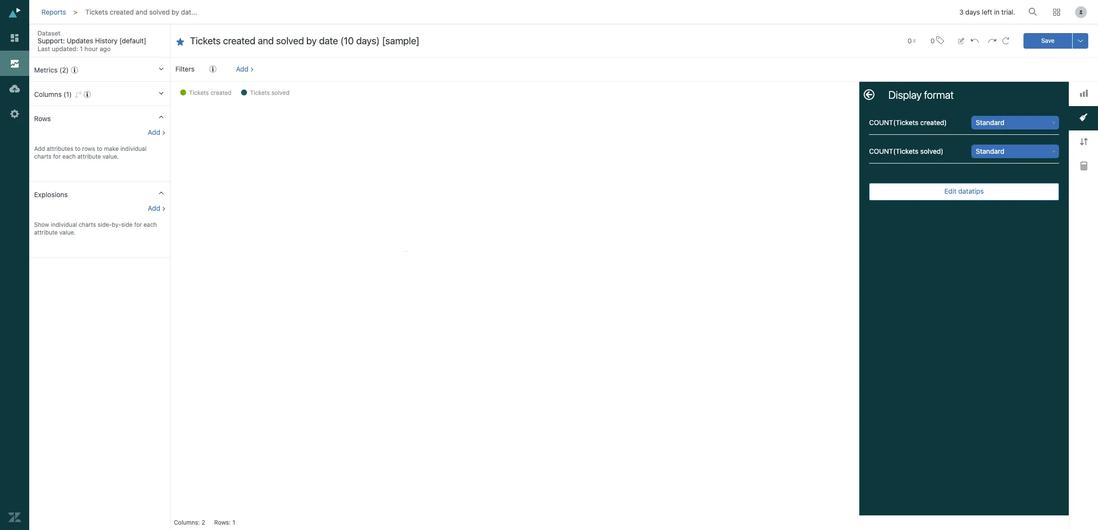 Task type: describe. For each thing, give the bounding box(es) containing it.
datasets image
[[8, 82, 21, 95]]

2 to from the left
[[97, 145, 102, 153]]

for inside show individual charts side-by-side for each attribute value.
[[134, 221, 142, 229]]

arrow left3 image
[[864, 89, 875, 100]]

standard for count(tickets created)
[[977, 118, 1005, 127]]

save
[[1042, 37, 1055, 44]]

arrows image
[[1081, 138, 1088, 146]]

show
[[34, 221, 49, 229]]

0 horizontal spatial open in-app guide image
[[71, 67, 78, 74]]

(2)
[[59, 66, 69, 74]]

edit
[[945, 187, 957, 196]]

count(tickets solved)
[[870, 147, 944, 156]]

display
[[889, 89, 922, 101]]

individual inside 'add attributes to rows to make individual charts for each attribute value.'
[[120, 145, 147, 153]]

count(tickets for count(tickets created)
[[870, 118, 919, 127]]

0 button
[[927, 30, 949, 51]]

dataset support: updates history [default] last updated: 1 hour ago
[[38, 29, 146, 53]]

add attributes to rows to make individual charts for each attribute value.
[[34, 145, 147, 160]]

standard for count(tickets solved)
[[977, 147, 1005, 156]]

dat...
[[181, 8, 197, 16]]

add inside 'add attributes to rows to make individual charts for each attribute value.'
[[34, 145, 45, 153]]

attribute inside show individual charts side-by-side for each attribute value.
[[34, 229, 58, 236]]

by-
[[112, 221, 121, 229]]

value. inside show individual charts side-by-side for each attribute value.
[[59, 229, 76, 236]]

charts inside show individual charts side-by-side for each attribute value.
[[79, 221, 96, 229]]

columns:
[[174, 520, 200, 527]]

each inside show individual charts side-by-side for each attribute value.
[[144, 221, 157, 229]]

metrics (2)
[[34, 66, 69, 74]]

created)
[[921, 118, 948, 127]]

0 vertical spatial solved
[[149, 8, 170, 16]]

rows: 1
[[214, 520, 235, 527]]

graph image
[[1081, 90, 1088, 97]]

edit datatips
[[945, 187, 985, 196]]

hour
[[85, 45, 98, 53]]

tickets for tickets solved
[[250, 89, 270, 97]]

combined shape image
[[1080, 114, 1088, 122]]

standard link for created)
[[973, 117, 1059, 129]]

datatips
[[959, 187, 985, 196]]

side-
[[98, 221, 112, 229]]

1 horizontal spatial solved
[[272, 89, 290, 97]]

zendesk products image
[[1054, 9, 1061, 16]]

edit datatips button
[[870, 183, 1060, 201]]

1 to from the left
[[75, 145, 81, 153]]

side
[[121, 221, 133, 229]]

support:
[[38, 37, 65, 45]]

format
[[925, 89, 955, 101]]

explosions
[[34, 191, 68, 199]]

rows:
[[214, 520, 231, 527]]

show individual charts side-by-side for each attribute value.
[[34, 221, 157, 236]]

tickets for tickets created
[[189, 89, 209, 97]]

value. inside 'add attributes to rows to make individual charts for each attribute value.'
[[103, 153, 119, 160]]

tickets created and solved by dat...
[[85, 8, 197, 16]]

3
[[960, 8, 964, 16]]

[default]
[[119, 37, 146, 45]]

standard link for solved)
[[973, 145, 1059, 158]]

by
[[172, 8, 179, 16]]

charts inside 'add attributes to rows to make individual charts for each attribute value.'
[[34, 153, 51, 160]]

left
[[983, 8, 993, 16]]

and
[[136, 8, 147, 16]]

solved)
[[921, 147, 944, 156]]

display format
[[889, 89, 955, 101]]



Task type: locate. For each thing, give the bounding box(es) containing it.
count(tickets down count(tickets created)
[[870, 147, 919, 156]]

1 horizontal spatial value.
[[103, 153, 119, 160]]

for
[[53, 153, 61, 160], [134, 221, 142, 229]]

attribute down rows
[[77, 153, 101, 160]]

2
[[202, 520, 205, 527]]

1 vertical spatial created
[[211, 89, 232, 97]]

attribute down show
[[34, 229, 58, 236]]

tickets
[[85, 8, 108, 16], [189, 89, 209, 97], [250, 89, 270, 97]]

None text field
[[190, 34, 889, 47]]

value.
[[103, 153, 119, 160], [59, 229, 76, 236]]

each
[[62, 153, 76, 160], [144, 221, 157, 229]]

0 horizontal spatial attribute
[[34, 229, 58, 236]]

open in-app guide image
[[71, 67, 78, 74], [84, 91, 91, 98]]

updated:
[[52, 45, 78, 53]]

charts down attributes
[[34, 153, 51, 160]]

0 vertical spatial standard link
[[973, 117, 1059, 129]]

1 horizontal spatial tickets
[[189, 89, 209, 97]]

created
[[110, 8, 134, 16], [211, 89, 232, 97]]

1 vertical spatial open in-app guide image
[[84, 91, 91, 98]]

1 vertical spatial standard
[[977, 147, 1005, 156]]

0
[[908, 36, 913, 45], [931, 36, 935, 45]]

1 vertical spatial solved
[[272, 89, 290, 97]]

0 vertical spatial attribute
[[77, 153, 101, 160]]

count(tickets
[[870, 118, 919, 127], [870, 147, 919, 156]]

save group
[[1024, 33, 1089, 49]]

in
[[995, 8, 1000, 16]]

0 vertical spatial created
[[110, 8, 134, 16]]

add
[[236, 65, 249, 73], [148, 128, 160, 137], [34, 145, 45, 153], [148, 204, 160, 213]]

1 horizontal spatial to
[[97, 145, 102, 153]]

tickets for tickets created and solved by dat...
[[85, 8, 108, 16]]

created for tickets created and solved by dat...
[[110, 8, 134, 16]]

attribute inside 'add attributes to rows to make individual charts for each attribute value.'
[[77, 153, 101, 160]]

to left rows
[[75, 145, 81, 153]]

1 vertical spatial each
[[144, 221, 157, 229]]

3 days left in trial.
[[960, 8, 1016, 16]]

2 0 from the left
[[931, 36, 935, 45]]

rows
[[34, 115, 51, 123]]

history
[[95, 37, 118, 45]]

columns: 2
[[174, 520, 205, 527]]

each right side
[[144, 221, 157, 229]]

standard
[[977, 118, 1005, 127], [977, 147, 1005, 156]]

0 inside 0 popup button
[[908, 36, 913, 45]]

individual
[[120, 145, 147, 153], [51, 221, 77, 229]]

count(tickets created)
[[870, 118, 948, 127]]

to
[[75, 145, 81, 153], [97, 145, 102, 153]]

make
[[104, 145, 119, 153]]

0 horizontal spatial solved
[[149, 8, 170, 16]]

admin image
[[8, 108, 21, 120]]

last
[[38, 45, 50, 53]]

count(tickets for count(tickets solved)
[[870, 147, 919, 156]]

0 horizontal spatial 1
[[80, 45, 83, 53]]

individual inside show individual charts side-by-side for each attribute value.
[[51, 221, 77, 229]]

0 horizontal spatial for
[[53, 153, 61, 160]]

0 vertical spatial individual
[[120, 145, 147, 153]]

charts
[[34, 153, 51, 160], [79, 221, 96, 229]]

1 vertical spatial individual
[[51, 221, 77, 229]]

0 horizontal spatial 0
[[908, 36, 913, 45]]

updates
[[67, 37, 93, 45]]

columns (1)
[[34, 90, 72, 98]]

1 horizontal spatial created
[[211, 89, 232, 97]]

dataset
[[38, 29, 60, 37]]

for down attributes
[[53, 153, 61, 160]]

1 standard from the top
[[977, 118, 1005, 127]]

0 vertical spatial standard
[[977, 118, 1005, 127]]

1 horizontal spatial for
[[134, 221, 142, 229]]

1 standard link from the top
[[973, 117, 1059, 129]]

0 horizontal spatial to
[[75, 145, 81, 153]]

1 vertical spatial charts
[[79, 221, 96, 229]]

created down open in-app guide icon
[[211, 89, 232, 97]]

0 horizontal spatial created
[[110, 8, 134, 16]]

for inside 'add attributes to rows to make individual charts for each attribute value.'
[[53, 153, 61, 160]]

1 vertical spatial 1
[[233, 520, 235, 527]]

1 inside the dataset support: updates history [default] last updated: 1 hour ago
[[80, 45, 83, 53]]

rows
[[82, 145, 95, 153]]

open in-app guide image right the (2)
[[71, 67, 78, 74]]

2 standard from the top
[[977, 147, 1005, 156]]

0 for 0 popup button at the top right of page
[[908, 36, 913, 45]]

save button
[[1024, 33, 1073, 49]]

1 horizontal spatial 1
[[233, 520, 235, 527]]

standard link
[[973, 117, 1059, 129], [973, 145, 1059, 158]]

individual right show
[[51, 221, 77, 229]]

0 vertical spatial open in-app guide image
[[71, 67, 78, 74]]

1 vertical spatial value.
[[59, 229, 76, 236]]

1 right rows:
[[233, 520, 235, 527]]

calc image
[[1081, 162, 1088, 171]]

value. down explosions
[[59, 229, 76, 236]]

1 0 from the left
[[908, 36, 913, 45]]

metrics
[[34, 66, 58, 74]]

0 vertical spatial value.
[[103, 153, 119, 160]]

open in-app guide image
[[210, 66, 216, 73]]

0 horizontal spatial tickets
[[85, 8, 108, 16]]

arrow right14 image
[[162, 32, 171, 40]]

other options image
[[1077, 37, 1085, 45]]

ago
[[100, 45, 111, 53]]

0 inside 0 button
[[931, 36, 935, 45]]

columns
[[34, 90, 62, 98]]

reports
[[41, 8, 66, 16]]

attribute
[[77, 153, 101, 160], [34, 229, 58, 236]]

trial.
[[1002, 8, 1016, 16]]

0 horizontal spatial charts
[[34, 153, 51, 160]]

filters
[[176, 65, 195, 73]]

1 count(tickets from the top
[[870, 118, 919, 127]]

days
[[966, 8, 981, 16]]

0 horizontal spatial individual
[[51, 221, 77, 229]]

1 vertical spatial standard link
[[973, 145, 1059, 158]]

value. down make
[[103, 153, 119, 160]]

1 vertical spatial count(tickets
[[870, 147, 919, 156]]

zendesk image
[[8, 512, 21, 525]]

each down attributes
[[62, 153, 76, 160]]

2 horizontal spatial tickets
[[250, 89, 270, 97]]

1 left hour
[[80, 45, 83, 53]]

charts left side-
[[79, 221, 96, 229]]

1
[[80, 45, 83, 53], [233, 520, 235, 527]]

0 vertical spatial count(tickets
[[870, 118, 919, 127]]

0 left 0 button
[[908, 36, 913, 45]]

attributes
[[47, 145, 73, 153]]

0 for 0 button
[[931, 36, 935, 45]]

each inside 'add attributes to rows to make individual charts for each attribute value.'
[[62, 153, 76, 160]]

solved
[[149, 8, 170, 16], [272, 89, 290, 97]]

individual right make
[[120, 145, 147, 153]]

reports image
[[8, 57, 21, 70]]

to right rows
[[97, 145, 102, 153]]

0 horizontal spatial each
[[62, 153, 76, 160]]

1 horizontal spatial charts
[[79, 221, 96, 229]]

1 horizontal spatial open in-app guide image
[[84, 91, 91, 98]]

0 right 0 popup button at the top right of page
[[931, 36, 935, 45]]

0 vertical spatial 1
[[80, 45, 83, 53]]

(1)
[[64, 90, 72, 98]]

1 horizontal spatial individual
[[120, 145, 147, 153]]

1 horizontal spatial 0
[[931, 36, 935, 45]]

dashboard image
[[8, 32, 21, 44]]

created for tickets created
[[211, 89, 232, 97]]

open in-app guide image right the (1)
[[84, 91, 91, 98]]

tickets created
[[189, 89, 232, 97]]

1 vertical spatial for
[[134, 221, 142, 229]]

0 vertical spatial each
[[62, 153, 76, 160]]

for right side
[[134, 221, 142, 229]]

0 button
[[904, 31, 921, 50]]

count(tickets down display
[[870, 118, 919, 127]]

created left and
[[110, 8, 134, 16]]

1 vertical spatial attribute
[[34, 229, 58, 236]]

Search... field
[[1031, 4, 1041, 19]]

0 vertical spatial charts
[[34, 153, 51, 160]]

0 vertical spatial for
[[53, 153, 61, 160]]

1 horizontal spatial attribute
[[77, 153, 101, 160]]

0 horizontal spatial value.
[[59, 229, 76, 236]]

1 horizontal spatial each
[[144, 221, 157, 229]]

2 standard link from the top
[[973, 145, 1059, 158]]

tickets solved
[[250, 89, 290, 97]]

2 count(tickets from the top
[[870, 147, 919, 156]]



Task type: vqa. For each thing, say whether or not it's contained in the screenshot.
Anniston
no



